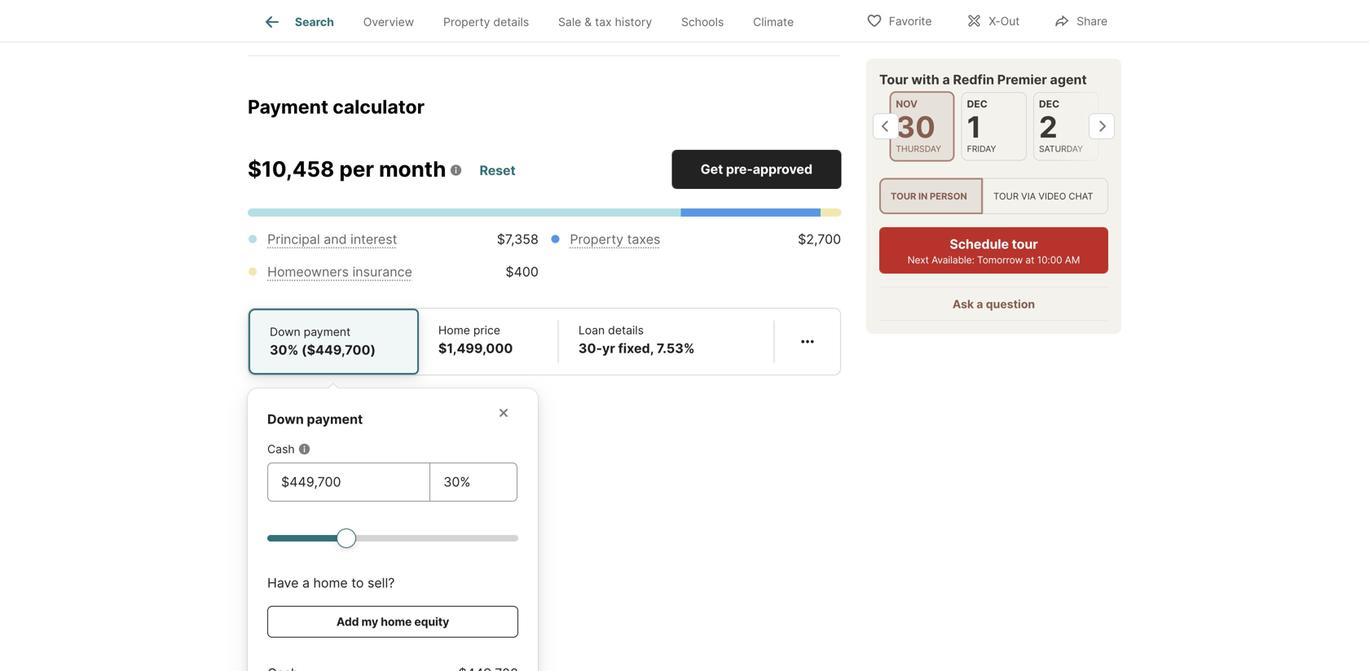 Task type: vqa. For each thing, say whether or not it's contained in the screenshot.
Sale-
no



Task type: describe. For each thing, give the bounding box(es) containing it.
down for down payment
[[267, 412, 304, 428]]

climate tab
[[739, 2, 809, 42]]

tour via video chat
[[994, 191, 1094, 202]]

$10,458
[[248, 157, 335, 182]]

sale & tax history
[[558, 15, 652, 29]]

x-out button
[[953, 4, 1034, 37]]

favorite button
[[853, 4, 946, 37]]

overview tab
[[349, 2, 429, 42]]

out
[[1001, 14, 1020, 28]]

details for loan details 30-yr fixed, 7.53%
[[608, 324, 644, 338]]

question
[[986, 298, 1035, 312]]

property taxes link
[[570, 232, 661, 248]]

$2,700
[[798, 232, 841, 248]]

my
[[362, 616, 378, 630]]

loan
[[579, 324, 605, 338]]

in
[[919, 191, 928, 202]]

30%
[[270, 343, 299, 358]]

via
[[1022, 191, 1036, 202]]

price
[[474, 324, 500, 338]]

available:
[[932, 255, 975, 266]]

redfin
[[953, 72, 995, 88]]

1
[[967, 109, 982, 145]]

interest
[[351, 232, 397, 248]]

pre-
[[726, 162, 753, 177]]

approved
[[753, 162, 813, 177]]

saturday
[[1039, 144, 1084, 154]]

down payment 30% ($449,700)
[[270, 325, 376, 358]]

with
[[912, 72, 940, 88]]

&
[[585, 15, 592, 29]]

property details
[[443, 15, 529, 29]]

payment
[[248, 95, 328, 118]]

a for have a home to sell?
[[302, 576, 310, 592]]

chat
[[1069, 191, 1094, 202]]

next image
[[1089, 113, 1115, 140]]

reset
[[480, 162, 516, 178]]

friday
[[967, 144, 997, 154]]

tour for tour via video chat
[[994, 191, 1019, 202]]

down payment
[[267, 412, 363, 428]]

cash
[[267, 443, 295, 457]]

tooltip containing down payment
[[248, 376, 841, 672]]

history
[[615, 15, 652, 29]]

tab list containing search
[[248, 0, 822, 42]]

have
[[267, 576, 299, 592]]

($449,700)
[[302, 343, 376, 358]]

have a home to sell?
[[267, 576, 395, 592]]

favorite
[[889, 14, 932, 28]]

get pre-approved button
[[672, 150, 842, 189]]

add
[[337, 616, 359, 630]]

dec for 2
[[1039, 98, 1060, 110]]

previous image
[[873, 113, 899, 140]]

7.53%
[[657, 341, 695, 357]]

am
[[1065, 255, 1081, 266]]

2
[[1039, 109, 1058, 145]]

dec for 1
[[967, 98, 988, 110]]

calculator
[[333, 95, 425, 118]]



Task type: locate. For each thing, give the bounding box(es) containing it.
month
[[379, 157, 446, 182]]

ask
[[953, 298, 974, 312]]

property details tab
[[429, 2, 544, 42]]

nov 30 thursday
[[896, 98, 942, 154]]

home inside button
[[381, 616, 412, 630]]

payment inside tooltip
[[307, 412, 363, 428]]

a for ask a question
[[977, 298, 984, 312]]

1 horizontal spatial property
[[570, 232, 624, 248]]

0 horizontal spatial property
[[443, 15, 490, 29]]

tour for tour with a redfin premier agent
[[880, 72, 909, 88]]

property right overview tab
[[443, 15, 490, 29]]

details inside tab
[[494, 15, 529, 29]]

details
[[494, 15, 529, 29], [608, 324, 644, 338]]

insurance
[[353, 264, 412, 280]]

0 vertical spatial home
[[313, 576, 348, 592]]

30-
[[579, 341, 602, 357]]

1 dec from the left
[[967, 98, 988, 110]]

video
[[1039, 191, 1067, 202]]

home right my
[[381, 616, 412, 630]]

down up the cash
[[267, 412, 304, 428]]

down inside down payment 30% ($449,700)
[[270, 325, 301, 339]]

10:00
[[1038, 255, 1063, 266]]

1 vertical spatial details
[[608, 324, 644, 338]]

Down Payment Slider range field
[[267, 528, 519, 548]]

payment for down payment 30% ($449,700)
[[304, 325, 351, 339]]

overview
[[363, 15, 414, 29]]

tour with a redfin premier agent
[[880, 72, 1087, 88]]

tour in person
[[891, 191, 968, 202]]

get
[[701, 162, 723, 177]]

principal and interest
[[268, 232, 397, 248]]

nov
[[896, 98, 918, 110]]

yr
[[602, 341, 615, 357]]

principal and interest link
[[268, 232, 397, 248]]

tax
[[595, 15, 612, 29]]

None button
[[890, 91, 955, 162], [962, 92, 1027, 161], [1034, 92, 1099, 161], [890, 91, 955, 162], [962, 92, 1027, 161], [1034, 92, 1099, 161]]

search
[[295, 15, 334, 29]]

payment down ($449,700)
[[307, 412, 363, 428]]

$1,499,000
[[439, 341, 513, 357]]

property for property details
[[443, 15, 490, 29]]

at
[[1026, 255, 1035, 266]]

property for property taxes
[[570, 232, 624, 248]]

property
[[443, 15, 490, 29], [570, 232, 624, 248]]

0 horizontal spatial details
[[494, 15, 529, 29]]

dec down agent
[[1039, 98, 1060, 110]]

0 vertical spatial payment
[[304, 325, 351, 339]]

payment calculator
[[248, 95, 425, 118]]

search link
[[262, 12, 334, 32]]

fixed,
[[618, 341, 654, 357]]

homeowners
[[268, 264, 349, 280]]

0 horizontal spatial home
[[313, 576, 348, 592]]

list box
[[880, 178, 1109, 215]]

1 horizontal spatial dec
[[1039, 98, 1060, 110]]

None text field
[[281, 473, 417, 493]]

0 horizontal spatial dec
[[967, 98, 988, 110]]

property taxes
[[570, 232, 661, 248]]

x-
[[989, 14, 1001, 28]]

home for a
[[313, 576, 348, 592]]

2 vertical spatial a
[[302, 576, 310, 592]]

homeowners insurance link
[[268, 264, 412, 280]]

home for my
[[381, 616, 412, 630]]

$7,358
[[497, 232, 539, 248]]

a right 'with'
[[943, 72, 950, 88]]

schools tab
[[667, 2, 739, 42]]

tour for tour in person
[[891, 191, 917, 202]]

person
[[930, 191, 968, 202]]

dec down redfin
[[967, 98, 988, 110]]

details left "sale"
[[494, 15, 529, 29]]

equity
[[414, 616, 449, 630]]

0 vertical spatial property
[[443, 15, 490, 29]]

details inside loan details 30-yr fixed, 7.53%
[[608, 324, 644, 338]]

schedule
[[950, 237, 1009, 252]]

0 vertical spatial details
[[494, 15, 529, 29]]

x-out
[[989, 14, 1020, 28]]

add my home equity button
[[267, 607, 519, 638]]

sale & tax history tab
[[544, 2, 667, 42]]

ask a question
[[953, 298, 1035, 312]]

down for down payment 30% ($449,700)
[[270, 325, 301, 339]]

down up 30%
[[270, 325, 301, 339]]

property inside tab
[[443, 15, 490, 29]]

and
[[324, 232, 347, 248]]

sale
[[558, 15, 582, 29]]

details for property details
[[494, 15, 529, 29]]

tooltip
[[248, 376, 841, 672]]

None text field
[[444, 473, 504, 493]]

payment
[[304, 325, 351, 339], [307, 412, 363, 428]]

loan details 30-yr fixed, 7.53%
[[579, 324, 695, 357]]

per
[[339, 157, 374, 182]]

a right have
[[302, 576, 310, 592]]

30
[[896, 109, 936, 145]]

$400
[[506, 264, 539, 280]]

$10,458 per month
[[248, 157, 446, 182]]

ask a question link
[[953, 298, 1035, 312]]

1 vertical spatial property
[[570, 232, 624, 248]]

home
[[313, 576, 348, 592], [381, 616, 412, 630]]

dec 1 friday
[[967, 98, 997, 154]]

payment inside down payment 30% ($449,700)
[[304, 325, 351, 339]]

dec
[[967, 98, 988, 110], [1039, 98, 1060, 110]]

1 horizontal spatial details
[[608, 324, 644, 338]]

next
[[908, 255, 929, 266]]

thursday
[[896, 144, 942, 154]]

tomorrow
[[978, 255, 1023, 266]]

tour
[[880, 72, 909, 88], [891, 191, 917, 202], [994, 191, 1019, 202]]

climate
[[753, 15, 794, 29]]

payment up ($449,700)
[[304, 325, 351, 339]]

share
[[1077, 14, 1108, 28]]

1 horizontal spatial a
[[943, 72, 950, 88]]

get pre-approved
[[701, 162, 813, 177]]

tour left via
[[994, 191, 1019, 202]]

1 vertical spatial home
[[381, 616, 412, 630]]

home left to
[[313, 576, 348, 592]]

dec inside dec 2 saturday
[[1039, 98, 1060, 110]]

0 vertical spatial down
[[270, 325, 301, 339]]

sell?
[[368, 576, 395, 592]]

dec 2 saturday
[[1039, 98, 1084, 154]]

payment for down payment
[[307, 412, 363, 428]]

2 dec from the left
[[1039, 98, 1060, 110]]

a
[[943, 72, 950, 88], [977, 298, 984, 312], [302, 576, 310, 592]]

1 vertical spatial down
[[267, 412, 304, 428]]

dec inside 'dec 1 friday'
[[967, 98, 988, 110]]

home price $1,499,000
[[439, 324, 513, 357]]

add my home equity
[[337, 616, 449, 630]]

a right ask
[[977, 298, 984, 312]]

0 vertical spatial a
[[943, 72, 950, 88]]

tour
[[1012, 237, 1038, 252]]

principal
[[268, 232, 320, 248]]

list box containing tour in person
[[880, 178, 1109, 215]]

0 horizontal spatial a
[[302, 576, 310, 592]]

homeowners insurance
[[268, 264, 412, 280]]

tab list
[[248, 0, 822, 42]]

1 vertical spatial payment
[[307, 412, 363, 428]]

tour left in
[[891, 191, 917, 202]]

schedule tour next available: tomorrow at 10:00 am
[[908, 237, 1081, 266]]

premier
[[998, 72, 1047, 88]]

share button
[[1040, 4, 1122, 37]]

details up fixed,
[[608, 324, 644, 338]]

home
[[439, 324, 470, 338]]

2 horizontal spatial a
[[977, 298, 984, 312]]

1 horizontal spatial home
[[381, 616, 412, 630]]

agent
[[1050, 72, 1087, 88]]

1 vertical spatial a
[[977, 298, 984, 312]]

property left taxes
[[570, 232, 624, 248]]

reset button
[[479, 156, 517, 185]]

schools
[[682, 15, 724, 29]]

taxes
[[627, 232, 661, 248]]

to
[[352, 576, 364, 592]]

tour up nov
[[880, 72, 909, 88]]



